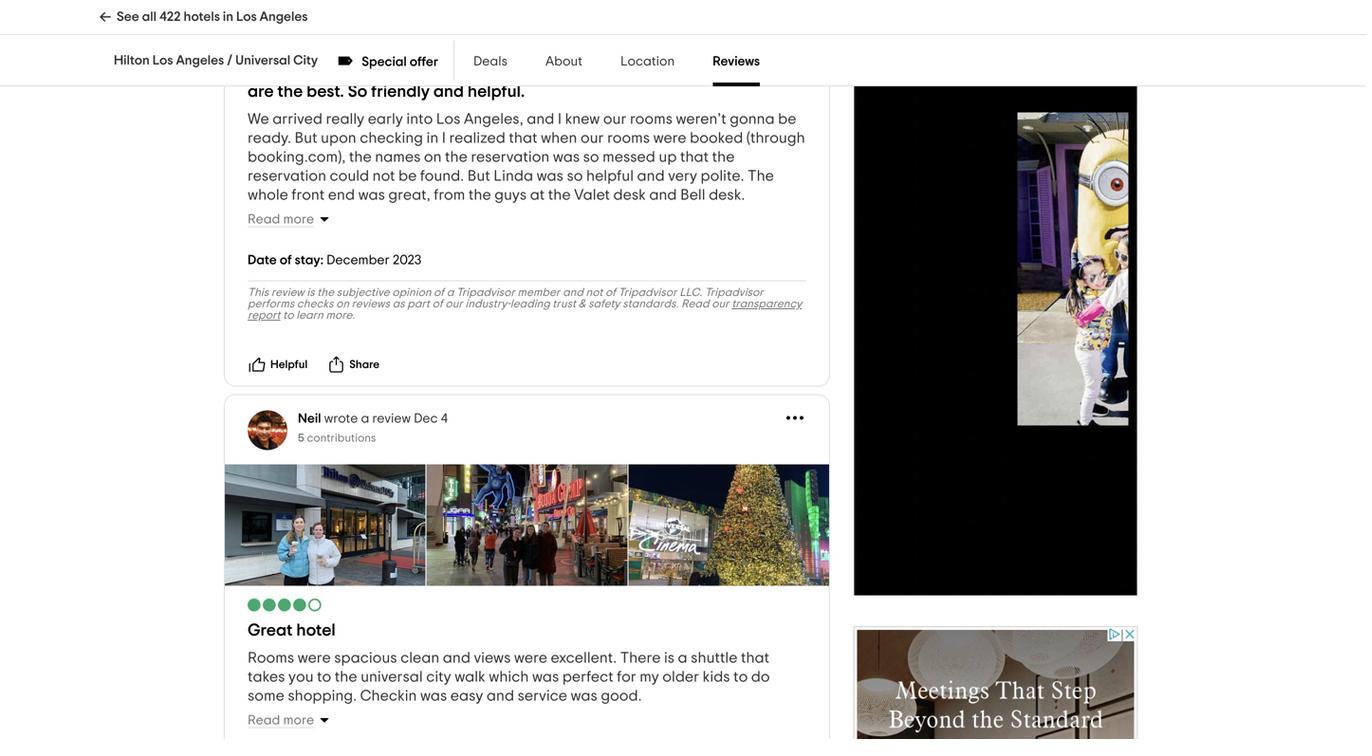Task type: locate. For each thing, give the bounding box(es) containing it.
angeles for hilton los angeles universal city front end employees are the best.  so friendly and helpful.
[[328, 62, 390, 79]]

be up (through
[[778, 112, 797, 127]]

that up do
[[741, 651, 770, 666]]

0 horizontal spatial but
[[295, 131, 318, 146]]

in right hotels
[[223, 10, 233, 24]]

1 horizontal spatial on
[[424, 150, 442, 165]]

end inside we arrived really early into los angeles, and i knew our rooms weren't gonna be ready. but upon checking in i realized that when our rooms were booked (through booking.com), the names on the reservation was so messed up that the reservation could not be found.  but linda was so helpful and very polite.  the whole front end was great, from the guys at the valet desk and bell desk.
[[328, 187, 355, 203]]

checkin
[[360, 689, 417, 704]]

read right standards.
[[682, 299, 710, 310]]

to
[[283, 310, 294, 321], [317, 670, 332, 685], [734, 670, 748, 685]]

weren't
[[676, 112, 727, 127]]

1 horizontal spatial review
[[372, 412, 411, 426]]

our left industry-
[[446, 299, 463, 310]]

read more for we arrived really early into los angeles, and i knew our rooms weren't gonna be ready. but upon checking in i realized that when our rooms were booked (through booking.com), the names on the reservation was so messed up that the reservation could not be found.  but linda was so helpful and very polite.  the whole front end was great, from the guys at the valet desk and bell desk.
[[248, 213, 314, 226]]

in down into
[[427, 131, 439, 146]]

and inside this review is the subjective opinion of a tripadvisor member and not of tripadvisor llc. tripadvisor performs checks on reviews as part of our industry-leading trust & safety standards. read our
[[563, 287, 584, 299]]

end down the could
[[328, 187, 355, 203]]

0 vertical spatial advertisement region
[[854, 27, 1138, 596]]

read for we arrived really early into los angeles, and i knew our rooms weren't gonna be ready. but upon checking in i realized that when our rooms were booked (through booking.com), the names on the reservation was so messed up that the reservation could not be found.  but linda was so helpful and very polite.  the whole front end was great, from the guys at the valet desk and bell desk.
[[248, 213, 280, 226]]

angeles
[[260, 10, 308, 24], [176, 54, 224, 67], [328, 62, 390, 79]]

0 horizontal spatial be
[[399, 168, 417, 184]]

2 horizontal spatial angeles
[[328, 62, 390, 79]]

5
[[298, 433, 305, 444]]

1 horizontal spatial city
[[468, 62, 500, 79]]

hilton los angeles universal city front end employees are the best.  so friendly and helpful. link
[[248, 62, 663, 100]]

1 horizontal spatial a
[[447, 287, 454, 299]]

to up shopping.
[[317, 670, 332, 685]]

there
[[621, 651, 661, 666]]

1 horizontal spatial i
[[558, 112, 562, 127]]

i
[[558, 112, 562, 127], [442, 131, 446, 146]]

not right &
[[586, 287, 603, 299]]

city up helpful.
[[468, 62, 500, 79]]

knew
[[565, 112, 600, 127]]

arrived
[[273, 112, 323, 127]]

we
[[248, 112, 269, 127]]

1 vertical spatial a
[[361, 412, 370, 426]]

angeles left /
[[176, 54, 224, 67]]

clean
[[401, 651, 440, 666]]

industry-
[[466, 299, 511, 310]]

so up "valet"
[[567, 168, 583, 184]]

0 horizontal spatial tripadvisor
[[457, 287, 515, 299]]

was down 'when'
[[553, 150, 580, 165]]

1 horizontal spatial that
[[681, 150, 709, 165]]

views
[[474, 651, 511, 666]]

1 horizontal spatial is
[[664, 651, 675, 666]]

checks
[[297, 299, 334, 310]]

that
[[509, 131, 538, 146], [681, 150, 709, 165], [741, 651, 770, 666]]

angeles inside hilton los angeles universal city front end employees are the best.  so friendly and helpful.
[[328, 62, 390, 79]]

1 vertical spatial so
[[567, 168, 583, 184]]

universal up 'are'
[[235, 54, 291, 67]]

shopping.
[[288, 689, 357, 704]]

1 horizontal spatial not
[[586, 287, 603, 299]]

0 vertical spatial rooms
[[630, 112, 673, 127]]

reviews
[[713, 55, 760, 68]]

this
[[248, 287, 269, 299]]

a inside rooms were spacious clean and views were excellent. there is a shuttle that takes you to the universal city walk which was perfect for my older kids to do some shopping.  checkin was easy and service was good.
[[678, 651, 688, 666]]

rooms up "up"
[[630, 112, 673, 127]]

review inside this review is the subjective opinion of a tripadvisor member and not of tripadvisor llc. tripadvisor performs checks on reviews as part of our industry-leading trust & safety standards. read our
[[271, 287, 304, 299]]

i up 'when'
[[558, 112, 562, 127]]

hilton los angeles / universal city
[[114, 54, 318, 67]]

about
[[546, 55, 583, 68]]

city
[[426, 670, 451, 685]]

neil wrote a review dec 4 5 contributions
[[298, 412, 448, 444]]

and down the which in the bottom of the page
[[487, 689, 515, 704]]

read down whole
[[248, 213, 280, 226]]

subjective
[[337, 287, 390, 299]]

0 horizontal spatial angeles
[[176, 54, 224, 67]]

1 vertical spatial read more
[[248, 714, 314, 728]]

0 vertical spatial read more
[[248, 213, 314, 226]]

1 vertical spatial on
[[336, 299, 349, 310]]

messed
[[603, 150, 656, 165]]

great hotel
[[248, 622, 336, 639]]

and
[[434, 83, 464, 100], [527, 112, 555, 127], [637, 168, 665, 184], [650, 187, 677, 203], [563, 287, 584, 299], [443, 651, 471, 666], [487, 689, 515, 704]]

1 read more from the top
[[248, 213, 314, 226]]

and up 'walk'
[[443, 651, 471, 666]]

on inside we arrived really early into los angeles, and i knew our rooms weren't gonna be ready. but upon checking in i realized that when our rooms were booked (through booking.com), the names on the reservation was so messed up that the reservation could not be found.  but linda was so helpful and very polite.  the whole front end was great, from the guys at the valet desk and bell desk.
[[424, 150, 442, 165]]

report
[[248, 310, 281, 321]]

0 horizontal spatial end
[[328, 187, 355, 203]]

1 more from the top
[[283, 213, 314, 226]]

2 horizontal spatial were
[[654, 131, 687, 146]]

1 horizontal spatial end
[[547, 62, 576, 79]]

avatar image image
[[248, 411, 288, 450]]

the up arrived
[[278, 83, 303, 100]]

more for booking.com),
[[283, 213, 314, 226]]

0 horizontal spatial is
[[307, 287, 315, 299]]

0 horizontal spatial in
[[223, 10, 233, 24]]

1 horizontal spatial universal
[[393, 62, 464, 79]]

0 horizontal spatial reservation
[[248, 168, 326, 184]]

1 horizontal spatial but
[[468, 168, 491, 184]]

end
[[547, 62, 576, 79], [328, 187, 355, 203]]

1 vertical spatial not
[[586, 287, 603, 299]]

universal
[[235, 54, 291, 67], [393, 62, 464, 79]]

los inside we arrived really early into los angeles, and i knew our rooms weren't gonna be ready. but upon checking in i realized that when our rooms were booked (through booking.com), the names on the reservation was so messed up that the reservation could not be found.  but linda was so helpful and very polite.  the whole front end was great, from the guys at the valet desk and bell desk.
[[436, 112, 461, 127]]

1 vertical spatial but
[[468, 168, 491, 184]]

so
[[348, 83, 368, 100]]

at
[[530, 187, 545, 203]]

was up at
[[537, 168, 564, 184]]

was
[[553, 150, 580, 165], [537, 168, 564, 184], [358, 187, 385, 203], [532, 670, 559, 685], [420, 689, 447, 704], [571, 689, 598, 704]]

is up learn
[[307, 287, 315, 299]]

that up very
[[681, 150, 709, 165]]

not inside we arrived really early into los angeles, and i knew our rooms weren't gonna be ready. but upon checking in i realized that when our rooms were booked (through booking.com), the names on the reservation was so messed up that the reservation could not be found.  but linda was so helpful and very polite.  the whole front end was great, from the guys at the valet desk and bell desk.
[[373, 168, 395, 184]]

0 horizontal spatial hilton
[[114, 54, 150, 67]]

more down shopping.
[[283, 714, 314, 728]]

great
[[248, 622, 293, 639]]

service
[[518, 689, 568, 704]]

do
[[752, 670, 770, 685]]

to left learn
[[283, 310, 294, 321]]

2 more from the top
[[283, 714, 314, 728]]

read more down some
[[248, 714, 314, 728]]

2 vertical spatial a
[[678, 651, 688, 666]]

the inside rooms were spacious clean and views were excellent. there is a shuttle that takes you to the universal city walk which was perfect for my older kids to do some shopping.  checkin was easy and service was good.
[[335, 670, 357, 685]]

0 vertical spatial read
[[248, 213, 280, 226]]

0 vertical spatial not
[[373, 168, 395, 184]]

hilton down see
[[114, 54, 150, 67]]

0 vertical spatial that
[[509, 131, 538, 146]]

but left linda
[[468, 168, 491, 184]]

a right wrote
[[361, 412, 370, 426]]

from
[[434, 187, 465, 203]]

the
[[278, 83, 303, 100], [349, 150, 372, 165], [445, 150, 468, 165], [712, 150, 735, 165], [469, 187, 491, 203], [548, 187, 571, 203], [317, 287, 334, 299], [335, 670, 357, 685]]

shuttle
[[691, 651, 738, 666]]

universal up "friendly"
[[393, 62, 464, 79]]

the down spacious
[[335, 670, 357, 685]]

neil
[[298, 412, 321, 426]]

in inside we arrived really early into los angeles, and i knew our rooms weren't gonna be ready. but upon checking in i realized that when our rooms were booked (through booking.com), the names on the reservation was so messed up that the reservation could not be found.  but linda was so helpful and very polite.  the whole front end was great, from the guys at the valet desk and bell desk.
[[427, 131, 439, 146]]

1 vertical spatial be
[[399, 168, 417, 184]]

0 horizontal spatial not
[[373, 168, 395, 184]]

1 vertical spatial advertisement region
[[854, 627, 1138, 739]]

1 vertical spatial is
[[664, 651, 675, 666]]

the right at
[[548, 187, 571, 203]]

reservation up linda
[[471, 150, 550, 165]]

perfect
[[563, 670, 614, 685]]

tripadvisor
[[457, 287, 515, 299], [619, 287, 677, 299], [705, 287, 764, 299]]

so
[[583, 150, 600, 165], [567, 168, 583, 184]]

read
[[248, 213, 280, 226], [682, 299, 710, 310], [248, 714, 280, 728]]

see all 422 hotels in los angeles link
[[99, 0, 308, 34]]

a up 'older'
[[678, 651, 688, 666]]

is
[[307, 287, 315, 299], [664, 651, 675, 666]]

not down names
[[373, 168, 395, 184]]

and down offer
[[434, 83, 464, 100]]

0 vertical spatial more
[[283, 213, 314, 226]]

be up 'great,'
[[399, 168, 417, 184]]

0 horizontal spatial i
[[442, 131, 446, 146]]

hilton up 'are'
[[248, 62, 294, 79]]

1 horizontal spatial were
[[514, 651, 548, 666]]

performs
[[248, 299, 295, 310]]

were up "up"
[[654, 131, 687, 146]]

los
[[236, 10, 257, 24], [153, 54, 173, 67], [297, 62, 324, 79], [436, 112, 461, 127]]

i left the realized
[[442, 131, 446, 146]]

transparency
[[732, 299, 802, 310]]

city up best.
[[293, 54, 318, 67]]

the up found.
[[445, 150, 468, 165]]

1 horizontal spatial hilton
[[248, 62, 294, 79]]

rooms up messed
[[608, 131, 650, 146]]

and left safety
[[563, 287, 584, 299]]

1 vertical spatial more
[[283, 714, 314, 728]]

the
[[748, 168, 774, 184]]

1 horizontal spatial in
[[427, 131, 439, 146]]

more
[[283, 213, 314, 226], [283, 714, 314, 728]]

0 vertical spatial review
[[271, 287, 304, 299]]

hilton inside hilton los angeles universal city front end employees are the best.  so friendly and helpful.
[[248, 62, 294, 79]]

0 horizontal spatial review
[[271, 287, 304, 299]]

were
[[654, 131, 687, 146], [298, 651, 331, 666], [514, 651, 548, 666]]

the up to learn more.
[[317, 287, 334, 299]]

1 vertical spatial end
[[328, 187, 355, 203]]

employees
[[580, 62, 663, 79]]

review right this
[[271, 287, 304, 299]]

read down some
[[248, 714, 280, 728]]

advertisement region
[[854, 27, 1138, 596], [854, 627, 1138, 739]]

on right checks
[[336, 299, 349, 310]]

be
[[778, 112, 797, 127], [399, 168, 417, 184]]

a inside this review is the subjective opinion of a tripadvisor member and not of tripadvisor llc. tripadvisor performs checks on reviews as part of our industry-leading trust & safety standards. read our
[[447, 287, 454, 299]]

/
[[227, 54, 233, 67]]

0 vertical spatial on
[[424, 150, 442, 165]]

that down the angeles,
[[509, 131, 538, 146]]

angeles up so
[[328, 62, 390, 79]]

1 horizontal spatial be
[[778, 112, 797, 127]]

angeles up 'are'
[[260, 10, 308, 24]]

desk.
[[709, 187, 745, 203]]

safety
[[589, 299, 620, 310]]

friendly
[[371, 83, 430, 100]]

more for some
[[283, 714, 314, 728]]

1 vertical spatial in
[[427, 131, 439, 146]]

to left do
[[734, 670, 748, 685]]

reservation down booking.com),
[[248, 168, 326, 184]]

0 horizontal spatial a
[[361, 412, 370, 426]]

were up the which in the bottom of the page
[[514, 651, 548, 666]]

helpful.
[[468, 83, 525, 100]]

was down city
[[420, 689, 447, 704]]

which
[[489, 670, 529, 685]]

los up best.
[[297, 62, 324, 79]]

0 horizontal spatial that
[[509, 131, 538, 146]]

review left dec
[[372, 412, 411, 426]]

2 vertical spatial that
[[741, 651, 770, 666]]

1 vertical spatial review
[[372, 412, 411, 426]]

0 vertical spatial but
[[295, 131, 318, 146]]

a
[[447, 287, 454, 299], [361, 412, 370, 426], [678, 651, 688, 666]]

1 horizontal spatial to
[[317, 670, 332, 685]]

2 read more from the top
[[248, 714, 314, 728]]

we arrived really early into los angeles, and i knew our rooms weren't gonna be ready. but upon checking in i realized that when our rooms were booked (through booking.com), the names on the reservation was so messed up that the reservation could not be found.  but linda was so helpful and very polite.  the whole front end was great, from the guys at the valet desk and bell desk.
[[248, 112, 806, 203]]

is up 'older'
[[664, 651, 675, 666]]

so up the helpful
[[583, 150, 600, 165]]

were inside we arrived really early into los angeles, and i knew our rooms weren't gonna be ready. but upon checking in i realized that when our rooms were booked (through booking.com), the names on the reservation was so messed up that the reservation could not be found.  but linda was so helpful and very polite.  the whole front end was great, from the guys at the valet desk and bell desk.
[[654, 131, 687, 146]]

best.
[[307, 83, 344, 100]]

read more down whole
[[248, 213, 314, 226]]

spacious
[[334, 651, 397, 666]]

1 horizontal spatial tripadvisor
[[619, 287, 677, 299]]

but down arrived
[[295, 131, 318, 146]]

2 horizontal spatial tripadvisor
[[705, 287, 764, 299]]

1 vertical spatial read
[[682, 299, 710, 310]]

dec
[[414, 412, 438, 426]]

0 vertical spatial a
[[447, 287, 454, 299]]

on up found.
[[424, 150, 442, 165]]

los right into
[[436, 112, 461, 127]]

2 vertical spatial read
[[248, 714, 280, 728]]

universal inside hilton los angeles universal city front end employees are the best.  so friendly and helpful.
[[393, 62, 464, 79]]

0 vertical spatial end
[[547, 62, 576, 79]]

1 horizontal spatial reservation
[[471, 150, 550, 165]]

reservation
[[471, 150, 550, 165], [248, 168, 326, 184]]

end right front at the top left of the page
[[547, 62, 576, 79]]

kids
[[703, 670, 730, 685]]

a right part
[[447, 287, 454, 299]]

2 horizontal spatial that
[[741, 651, 770, 666]]

1 vertical spatial that
[[681, 150, 709, 165]]

were up you
[[298, 651, 331, 666]]

you
[[288, 670, 314, 685]]

more down front
[[283, 213, 314, 226]]

0 vertical spatial is
[[307, 287, 315, 299]]

checking
[[360, 131, 423, 146]]

city
[[293, 54, 318, 67], [468, 62, 500, 79]]

stay:
[[295, 254, 324, 267]]

0 horizontal spatial were
[[298, 651, 331, 666]]

2 horizontal spatial a
[[678, 651, 688, 666]]

read more for rooms were spacious clean and views were excellent. there is a shuttle that takes you to the universal city walk which was perfect for my older kids to do some shopping.  checkin was easy and service was good.
[[248, 714, 314, 728]]

0 horizontal spatial on
[[336, 299, 349, 310]]



Task type: describe. For each thing, give the bounding box(es) containing it.
hilton for hilton los angeles universal city front end employees are the best.  so friendly and helpful.
[[248, 62, 294, 79]]

2 tripadvisor from the left
[[619, 287, 677, 299]]

on inside this review is the subjective opinion of a tripadvisor member and not of tripadvisor llc. tripadvisor performs checks on reviews as part of our industry-leading trust & safety standards. read our
[[336, 299, 349, 310]]

excellent.
[[551, 651, 617, 666]]

end inside hilton los angeles universal city front end employees are the best.  so friendly and helpful.
[[547, 62, 576, 79]]

standards.
[[623, 299, 679, 310]]

older
[[663, 670, 700, 685]]

date of stay: december 2023
[[248, 254, 422, 267]]

upon
[[321, 131, 357, 146]]

0 vertical spatial in
[[223, 10, 233, 24]]

3 tripadvisor from the left
[[705, 287, 764, 299]]

hilton for hilton los angeles / universal city
[[114, 54, 150, 67]]

2 horizontal spatial to
[[734, 670, 748, 685]]

reviews
[[352, 299, 390, 310]]

neil link
[[298, 412, 321, 426]]

2 advertisement region from the top
[[854, 627, 1138, 739]]

my
[[640, 670, 659, 685]]

great,
[[389, 187, 431, 203]]

angeles,
[[464, 112, 524, 127]]

that inside rooms were spacious clean and views were excellent. there is a shuttle that takes you to the universal city walk which was perfect for my older kids to do some shopping.  checkin was easy and service was good.
[[741, 651, 770, 666]]

transparency report link
[[248, 299, 802, 321]]

deals
[[474, 55, 508, 68]]

location
[[621, 55, 675, 68]]

as
[[393, 299, 405, 310]]

1 tripadvisor from the left
[[457, 287, 515, 299]]

1 advertisement region from the top
[[854, 27, 1138, 596]]

read inside this review is the subjective opinion of a tripadvisor member and not of tripadvisor llc. tripadvisor performs checks on reviews as part of our industry-leading trust & safety standards. read our
[[682, 299, 710, 310]]

are
[[248, 83, 274, 100]]

our down knew
[[581, 131, 604, 146]]

0 vertical spatial so
[[583, 150, 600, 165]]

linda
[[494, 168, 534, 184]]

&
[[579, 299, 586, 310]]

bell
[[681, 187, 706, 203]]

0 horizontal spatial to
[[283, 310, 294, 321]]

city inside hilton los angeles universal city front end employees are the best.  so friendly and helpful.
[[468, 62, 500, 79]]

booking.com),
[[248, 150, 346, 165]]

los inside hilton los angeles universal city front end employees are the best.  so friendly and helpful.
[[297, 62, 324, 79]]

was up service
[[532, 670, 559, 685]]

when
[[541, 131, 578, 146]]

valet
[[574, 187, 610, 203]]

trust
[[553, 299, 576, 310]]

front
[[292, 187, 325, 203]]

see
[[117, 10, 139, 24]]

1 vertical spatial reservation
[[248, 168, 326, 184]]

was down perfect
[[571, 689, 598, 704]]

this review is the subjective opinion of a tripadvisor member and not of tripadvisor llc. tripadvisor performs checks on reviews as part of our industry-leading trust & safety standards. read our
[[248, 287, 764, 310]]

the inside hilton los angeles universal city front end employees are the best.  so friendly and helpful.
[[278, 83, 303, 100]]

our right llc.
[[712, 299, 730, 310]]

and down very
[[650, 187, 677, 203]]

and inside hilton los angeles universal city front end employees are the best.  so friendly and helpful.
[[434, 83, 464, 100]]

1 vertical spatial rooms
[[608, 131, 650, 146]]

gonna
[[730, 112, 775, 127]]

is inside this review is the subjective opinion of a tripadvisor member and not of tripadvisor llc. tripadvisor performs checks on reviews as part of our industry-leading trust & safety standards. read our
[[307, 287, 315, 299]]

easy
[[451, 689, 484, 704]]

to learn more.
[[281, 310, 355, 321]]

422
[[159, 10, 181, 24]]

rooms
[[248, 651, 294, 666]]

los down 422
[[153, 54, 173, 67]]

great hotel link
[[248, 622, 336, 639]]

los right hotels
[[236, 10, 257, 24]]

helpful
[[587, 168, 634, 184]]

2023
[[393, 254, 422, 267]]

hotel
[[296, 622, 336, 639]]

some
[[248, 689, 285, 704]]

universal
[[361, 670, 423, 685]]

up
[[659, 150, 677, 165]]

into
[[407, 112, 433, 127]]

special offer
[[362, 56, 439, 69]]

realized
[[449, 131, 506, 146]]

the up polite.
[[712, 150, 735, 165]]

names
[[375, 150, 421, 165]]

helpful
[[271, 359, 308, 371]]

december
[[327, 254, 390, 267]]

share
[[350, 359, 380, 371]]

front
[[503, 62, 543, 79]]

for
[[617, 670, 637, 685]]

read for rooms were spacious clean and views were excellent. there is a shuttle that takes you to the universal city walk which was perfect for my older kids to do some shopping.  checkin was easy and service was good.
[[248, 714, 280, 728]]

contributions
[[307, 433, 376, 444]]

llc.
[[680, 287, 703, 299]]

see all 422 hotels in los angeles
[[117, 10, 308, 24]]

transparency report
[[248, 299, 802, 321]]

desk
[[614, 187, 646, 203]]

learn
[[296, 310, 324, 321]]

0 horizontal spatial universal
[[235, 54, 291, 67]]

the up the could
[[349, 150, 372, 165]]

1 horizontal spatial angeles
[[260, 10, 308, 24]]

0 vertical spatial be
[[778, 112, 797, 127]]

and up 'when'
[[527, 112, 555, 127]]

the inside this review is the subjective opinion of a tripadvisor member and not of tripadvisor llc. tripadvisor performs checks on reviews as part of our industry-leading trust & safety standards. read our
[[317, 287, 334, 299]]

polite.
[[701, 168, 745, 184]]

not inside this review is the subjective opinion of a tripadvisor member and not of tripadvisor llc. tripadvisor performs checks on reviews as part of our industry-leading trust & safety standards. read our
[[586, 287, 603, 299]]

could
[[330, 168, 369, 184]]

1 vertical spatial i
[[442, 131, 446, 146]]

really
[[326, 112, 365, 127]]

member
[[518, 287, 560, 299]]

0 horizontal spatial city
[[293, 54, 318, 67]]

and down "up"
[[637, 168, 665, 184]]

rooms were spacious clean and views were excellent. there is a shuttle that takes you to the universal city walk which was perfect for my older kids to do some shopping.  checkin was easy and service was good.
[[248, 651, 770, 704]]

0 vertical spatial i
[[558, 112, 562, 127]]

4
[[441, 412, 448, 426]]

booked
[[690, 131, 744, 146]]

wrote
[[324, 412, 358, 426]]

our right knew
[[604, 112, 627, 127]]

the right from
[[469, 187, 491, 203]]

angeles for hilton los angeles / universal city
[[176, 54, 224, 67]]

date
[[248, 254, 277, 267]]

leading
[[510, 299, 550, 310]]

is inside rooms were spacious clean and views were excellent. there is a shuttle that takes you to the universal city walk which was perfect for my older kids to do some shopping.  checkin was easy and service was good.
[[664, 651, 675, 666]]

part
[[407, 299, 430, 310]]

early
[[368, 112, 403, 127]]

was down the could
[[358, 187, 385, 203]]

takes
[[248, 670, 285, 685]]

a inside the 'neil wrote a review dec 4 5 contributions'
[[361, 412, 370, 426]]

review inside the 'neil wrote a review dec 4 5 contributions'
[[372, 412, 411, 426]]

walk
[[455, 670, 486, 685]]

0 vertical spatial reservation
[[471, 150, 550, 165]]

special
[[362, 56, 407, 69]]



Task type: vqa. For each thing, say whether or not it's contained in the screenshot.
bottommost in
yes



